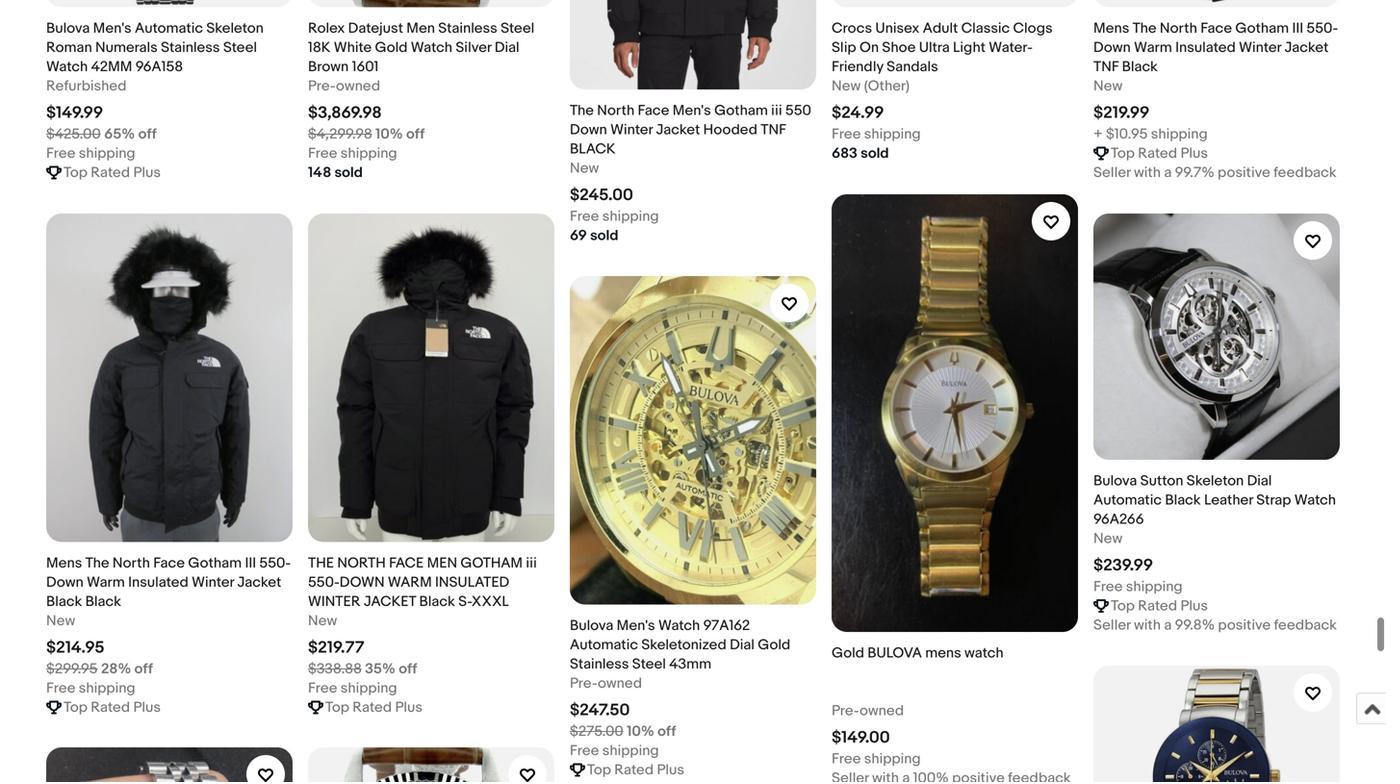 Task type: vqa. For each thing, say whether or not it's contained in the screenshot.
&
no



Task type: locate. For each thing, give the bounding box(es) containing it.
new inside bulova sutton skeleton dial automatic black leather strap watch 96a266 new $239.99 free shipping
[[1094, 531, 1123, 548]]

iii inside mens the north face gotham iii 550- down warm insulated winter jacket black black new $214.95 $299.95 28% off free shipping
[[245, 555, 256, 572]]

feedback
[[1274, 164, 1337, 182], [1275, 617, 1338, 635]]

the up black
[[570, 102, 594, 119]]

0 vertical spatial jacket
[[1285, 39, 1329, 57]]

2 vertical spatial sold
[[590, 227, 619, 245]]

down inside mens the north face gotham iii 550- down warm insulated winter jacket tnf black new $219.99 + $10.95 shipping
[[1094, 39, 1131, 57]]

$219.99
[[1094, 103, 1150, 123]]

1 horizontal spatial iii
[[1293, 20, 1304, 37]]

seller inside seller with a 99.8% positive feedback text field
[[1094, 617, 1131, 635]]

1 vertical spatial insulated
[[128, 574, 189, 592]]

s-
[[459, 594, 472, 611]]

tnf up $219.99 on the top right of the page
[[1094, 58, 1119, 76]]

crocs unisex adult classic clogs slip on shoe ultra light water- friendly sandals new (other) $24.99 free shipping 683 sold
[[832, 20, 1053, 162]]

the
[[308, 555, 334, 572]]

top rated plus text field up 99.8%
[[1111, 597, 1209, 616]]

top for s-
[[326, 700, 350, 717]]

$219.99 text field
[[1094, 103, 1150, 123]]

None text field
[[832, 770, 1072, 783]]

2 vertical spatial jacket
[[237, 574, 282, 592]]

feedback inside text box
[[1274, 164, 1337, 182]]

plus inside text box
[[1181, 145, 1209, 162]]

down up $219.99 text field
[[1094, 39, 1131, 57]]

warm for $214.95
[[87, 574, 125, 592]]

steel
[[501, 20, 535, 37], [223, 39, 257, 57], [633, 656, 666, 674]]

2 vertical spatial stainless
[[570, 656, 629, 674]]

top rated plus text field for $214.95
[[64, 699, 161, 718]]

1 vertical spatial 10%
[[627, 724, 655, 741]]

top rated plus for $425.00
[[64, 164, 161, 182]]

2 vertical spatial the
[[85, 555, 109, 572]]

$239.99
[[1094, 556, 1154, 576]]

Free shipping text field
[[832, 125, 921, 144], [308, 144, 397, 163], [570, 207, 659, 226], [1094, 578, 1183, 597], [570, 742, 659, 761]]

with inside text field
[[1135, 617, 1161, 635]]

2 horizontal spatial bulova
[[1094, 473, 1138, 490]]

winter inside mens the north face gotham iii 550- down warm insulated winter jacket tnf black new $219.99 + $10.95 shipping
[[1240, 39, 1282, 57]]

$149.99
[[46, 103, 103, 123]]

winter inside mens the north face gotham iii 550- down warm insulated winter jacket black black new $214.95 $299.95 28% off free shipping
[[192, 574, 234, 592]]

1 horizontal spatial gold
[[758, 637, 791, 654]]

previous price $425.00 65% off text field
[[46, 125, 157, 144]]

warm inside mens the north face gotham iii 550- down warm insulated winter jacket black black new $214.95 $299.95 28% off free shipping
[[87, 574, 125, 592]]

shipping up top rated plus text box
[[1152, 126, 1208, 143]]

new down black
[[570, 160, 599, 177]]

2 vertical spatial 550-
[[308, 574, 340, 592]]

+ $10.95 shipping text field
[[1094, 125, 1208, 144]]

iii
[[772, 102, 783, 119], [526, 555, 537, 572]]

winter
[[1240, 39, 1282, 57], [611, 121, 653, 139], [192, 574, 234, 592]]

gold for 10%
[[758, 637, 791, 654]]

2 vertical spatial winter
[[192, 574, 234, 592]]

positive right 99.7%
[[1218, 164, 1271, 182]]

2 new text field from the top
[[1094, 530, 1123, 549]]

gotham
[[1236, 20, 1290, 37], [715, 102, 768, 119], [188, 555, 242, 572]]

off right $275.00
[[658, 724, 676, 741]]

2 feedback from the top
[[1275, 617, 1338, 635]]

0 vertical spatial men's
[[93, 20, 132, 37]]

1 horizontal spatial bulova
[[570, 618, 614, 635]]

men's up the skeletonized on the bottom
[[617, 618, 656, 635]]

with left 99.8%
[[1135, 617, 1161, 635]]

gold inside bulova men's watch 97a162 automatic skeletonized dial gold stainless steel 43mm pre-owned $247.50 $275.00 10% off free shipping
[[758, 637, 791, 654]]

watch
[[411, 39, 453, 57], [46, 58, 88, 76], [1295, 492, 1337, 509], [659, 618, 700, 635]]

men's up the numerals
[[93, 20, 132, 37]]

10% right $275.00
[[627, 724, 655, 741]]

water-
[[989, 39, 1033, 57]]

top for black
[[64, 700, 88, 717]]

gold left bulova
[[832, 645, 865, 663]]

2 positive from the top
[[1219, 617, 1271, 635]]

a left 99.8%
[[1165, 617, 1172, 635]]

automatic inside bulova men's watch 97a162 automatic skeletonized dial gold stainless steel 43mm pre-owned $247.50 $275.00 10% off free shipping
[[570, 637, 639, 654]]

seller
[[1094, 164, 1131, 182], [1094, 617, 1131, 635]]

silver
[[456, 39, 492, 57]]

iii inside mens the north face gotham iii 550- down warm insulated winter jacket tnf black new $219.99 + $10.95 shipping
[[1293, 20, 1304, 37]]

mens right clogs
[[1094, 20, 1130, 37]]

top rated plus
[[1111, 145, 1209, 162], [64, 164, 161, 182], [1111, 598, 1209, 615], [64, 700, 161, 717], [326, 700, 423, 717], [587, 762, 685, 779]]

gold bulova mens watch
[[832, 645, 1004, 663]]

shipping down previous price $425.00 65% off text box
[[79, 145, 135, 162]]

1 horizontal spatial 10%
[[627, 724, 655, 741]]

off inside the north face men gotham iii 550-down warm insulated winter jacket black s-xxxl new $219.77 $338.88 35% off free shipping
[[399, 661, 417, 678]]

new text field for $239.99
[[1094, 530, 1123, 549]]

$245.00
[[570, 185, 634, 206]]

stainless up '96a158'
[[161, 39, 220, 57]]

0 vertical spatial seller
[[1094, 164, 1131, 182]]

watch inside the 'bulova men's automatic skeleton roman numerals stainless steel watch 42mm 96a158 refurbished $149.99 $425.00 65% off free shipping'
[[46, 58, 88, 76]]

0 vertical spatial warm
[[1135, 39, 1173, 57]]

unisex
[[876, 20, 920, 37]]

0 horizontal spatial pre-
[[308, 78, 336, 95]]

0 horizontal spatial tnf
[[761, 121, 786, 139]]

owned up $149.00 text field
[[860, 703, 904, 721]]

bulova sutton skeleton dial automatic black leather strap watch 96a266 new $239.99 free shipping
[[1094, 473, 1337, 596]]

bulova
[[46, 20, 90, 37], [1094, 473, 1138, 490], [570, 618, 614, 635]]

off right '$4,299.98'
[[406, 126, 425, 143]]

2 vertical spatial automatic
[[570, 637, 639, 654]]

datejust
[[348, 20, 403, 37]]

winter for $214.95
[[192, 574, 234, 592]]

shipping down $239.99 text box
[[1127, 579, 1183, 596]]

free shipping text field down $24.99
[[832, 125, 921, 144]]

warm up $219.99 text field
[[1135, 39, 1173, 57]]

1 horizontal spatial steel
[[501, 20, 535, 37]]

top down "$425.00"
[[64, 164, 88, 182]]

shipping inside the 'bulova men's automatic skeleton roman numerals stainless steel watch 42mm 96a158 refurbished $149.99 $425.00 65% off free shipping'
[[79, 145, 135, 162]]

shipping down previous price $299.95 28% off text field
[[79, 680, 135, 698]]

2 with from the top
[[1135, 617, 1161, 635]]

gotham inside the north face men's gotham iii 550 down winter jacket hooded tnf black new $245.00 free shipping 69 sold
[[715, 102, 768, 119]]

men's up hooded
[[673, 102, 711, 119]]

0 horizontal spatial jacket
[[237, 574, 282, 592]]

face
[[1201, 20, 1233, 37], [638, 102, 670, 119], [153, 555, 185, 572]]

free inside rolex datejust men stainless steel 18k white gold watch silver dial brown 1601 pre-owned $3,869.98 $4,299.98 10% off free shipping 148 sold
[[308, 145, 337, 162]]

insulated inside mens the north face gotham iii 550- down warm insulated winter jacket black black new $214.95 $299.95 28% off free shipping
[[128, 574, 189, 592]]

2 horizontal spatial automatic
[[1094, 492, 1162, 509]]

Pre-owned text field
[[570, 674, 642, 694], [832, 702, 904, 721]]

0 horizontal spatial pre-owned text field
[[570, 674, 642, 694]]

sold right 683
[[861, 145, 889, 162]]

1 vertical spatial winter
[[611, 121, 653, 139]]

New text field
[[570, 159, 599, 178], [46, 612, 75, 631], [308, 612, 337, 631]]

free shipping text field for $245.00
[[570, 207, 659, 226]]

1 vertical spatial gotham
[[715, 102, 768, 119]]

0 vertical spatial 10%
[[376, 126, 403, 143]]

1 horizontal spatial the
[[570, 102, 594, 119]]

black
[[1123, 58, 1159, 76], [1166, 492, 1202, 509], [46, 594, 82, 611], [85, 594, 121, 611], [419, 594, 455, 611]]

insulated inside mens the north face gotham iii 550- down warm insulated winter jacket tnf black new $219.99 + $10.95 shipping
[[1176, 39, 1236, 57]]

0 horizontal spatial warm
[[87, 574, 125, 592]]

free shipping text field down $299.95
[[46, 679, 135, 699]]

0 vertical spatial mens
[[1094, 20, 1130, 37]]

69
[[570, 227, 587, 245]]

tnf
[[1094, 58, 1119, 76], [761, 121, 786, 139]]

mens
[[1094, 20, 1130, 37], [46, 555, 82, 572]]

seller for $219.99
[[1094, 164, 1131, 182]]

positive inside seller with a 99.8% positive feedback text field
[[1219, 617, 1271, 635]]

watch down 'roman'
[[46, 58, 88, 76]]

sutton
[[1141, 473, 1184, 490]]

1 vertical spatial skeleton
[[1187, 473, 1245, 490]]

free shipping text field for $239.99
[[1094, 578, 1183, 597]]

shipping down $149.00
[[865, 751, 921, 769]]

0 vertical spatial face
[[1201, 20, 1233, 37]]

0 horizontal spatial sold
[[335, 164, 363, 182]]

jacket
[[1285, 39, 1329, 57], [656, 121, 700, 139], [237, 574, 282, 592]]

Seller with a 99.7% positive feedback text field
[[1094, 163, 1337, 183]]

insulated
[[435, 574, 510, 592]]

0 horizontal spatial mens
[[46, 555, 82, 572]]

shipping inside mens the north face gotham iii 550- down warm insulated winter jacket black black new $214.95 $299.95 28% off free shipping
[[79, 680, 135, 698]]

2 horizontal spatial dial
[[1248, 473, 1273, 490]]

automatic for $247.50
[[570, 637, 639, 654]]

black
[[570, 141, 616, 158]]

roman
[[46, 39, 92, 57]]

550- inside mens the north face gotham iii 550- down warm insulated winter jacket tnf black new $219.99 + $10.95 shipping
[[1307, 20, 1339, 37]]

(other)
[[864, 78, 910, 95]]

$338.88
[[308, 661, 362, 678]]

new text field down 96a266
[[1094, 530, 1123, 549]]

watch for $239.99
[[1295, 492, 1337, 509]]

plus down 35%
[[395, 700, 423, 717]]

face inside mens the north face gotham iii 550- down warm insulated winter jacket black black new $214.95 $299.95 28% off free shipping
[[153, 555, 185, 572]]

top down $239.99 text box
[[1111, 598, 1135, 615]]

10% inside bulova men's watch 97a162 automatic skeletonized dial gold stainless steel 43mm pre-owned $247.50 $275.00 10% off free shipping
[[627, 724, 655, 741]]

iii left the '550'
[[772, 102, 783, 119]]

skeleton left rolex
[[206, 20, 264, 37]]

dial down 97a162
[[730, 637, 755, 654]]

1 horizontal spatial insulated
[[1176, 39, 1236, 57]]

1 vertical spatial a
[[1165, 617, 1172, 635]]

face inside mens the north face gotham iii 550- down warm insulated winter jacket tnf black new $219.99 + $10.95 shipping
[[1201, 20, 1233, 37]]

2 vertical spatial north
[[113, 555, 150, 572]]

north inside mens the north face gotham iii 550- down warm insulated winter jacket black black new $214.95 $299.95 28% off free shipping
[[113, 555, 150, 572]]

2 horizontal spatial 550-
[[1307, 20, 1339, 37]]

1 horizontal spatial winter
[[611, 121, 653, 139]]

2 horizontal spatial the
[[1133, 20, 1157, 37]]

1 vertical spatial face
[[638, 102, 670, 119]]

1 horizontal spatial dial
[[730, 637, 755, 654]]

a
[[1165, 164, 1172, 182], [1165, 617, 1172, 635]]

plus down previous price $299.95 28% off text field
[[133, 700, 161, 717]]

black inside the north face men gotham iii 550-down warm insulated winter jacket black s-xxxl new $219.77 $338.88 35% off free shipping
[[419, 594, 455, 611]]

free down $338.88
[[308, 680, 337, 698]]

683 sold text field
[[832, 144, 889, 163]]

$247.50 text field
[[570, 701, 630, 721]]

new inside the north face men gotham iii 550-down warm insulated winter jacket black s-xxxl new $219.77 $338.88 35% off free shipping
[[308, 613, 337, 630]]

adult
[[923, 20, 959, 37]]

gotham for free
[[715, 102, 768, 119]]

free shipping text field down $239.99 text box
[[1094, 578, 1183, 597]]

top down $338.88
[[326, 700, 350, 717]]

plus for s-
[[395, 700, 423, 717]]

stainless up the $247.50 text field on the left bottom
[[570, 656, 629, 674]]

with
[[1135, 164, 1161, 182], [1135, 617, 1161, 635]]

bulova for refurbished
[[46, 20, 90, 37]]

gotham inside mens the north face gotham iii 550- down warm insulated winter jacket black black new $214.95 $299.95 28% off free shipping
[[188, 555, 242, 572]]

new inside crocs unisex adult classic clogs slip on shoe ultra light water- friendly sandals new (other) $24.99 free shipping 683 sold
[[832, 78, 861, 95]]

shipping inside the north face men gotham iii 550-down warm insulated winter jacket black s-xxxl new $219.77 $338.88 35% off free shipping
[[341, 680, 397, 698]]

skeleton up leather
[[1187, 473, 1245, 490]]

seller down $239.99
[[1094, 617, 1131, 635]]

free inside the 'bulova men's automatic skeleton roman numerals stainless steel watch 42mm 96a158 refurbished $149.99 $425.00 65% off free shipping'
[[46, 145, 76, 162]]

2 horizontal spatial new text field
[[570, 159, 599, 178]]

a for $239.99
[[1165, 617, 1172, 635]]

with for $219.99
[[1135, 164, 1161, 182]]

mens up $214.95 text box
[[46, 555, 82, 572]]

2 vertical spatial men's
[[617, 618, 656, 635]]

0 horizontal spatial skeleton
[[206, 20, 264, 37]]

0 horizontal spatial men's
[[93, 20, 132, 37]]

1 horizontal spatial face
[[638, 102, 670, 119]]

face for $214.95
[[153, 555, 185, 572]]

seller with a 99.7% positive feedback
[[1094, 164, 1337, 182]]

pre-owned text field for $149.00
[[832, 702, 904, 721]]

1 vertical spatial pre-owned text field
[[832, 702, 904, 721]]

new text field down the winter at the bottom of page
[[308, 612, 337, 631]]

brown
[[308, 58, 349, 76]]

gold down datejust
[[375, 39, 408, 57]]

free
[[832, 126, 861, 143], [46, 145, 76, 162], [308, 145, 337, 162], [570, 208, 599, 225], [1094, 579, 1123, 596], [46, 680, 76, 698], [308, 680, 337, 698], [570, 743, 599, 760], [832, 751, 861, 769]]

1 vertical spatial iii
[[245, 555, 256, 572]]

a inside text box
[[1165, 164, 1172, 182]]

new up $219.99 text field
[[1094, 78, 1123, 95]]

1 horizontal spatial pre-
[[570, 675, 598, 693]]

automatic up 96a266
[[1094, 492, 1162, 509]]

feedback for $239.99
[[1275, 617, 1338, 635]]

stainless inside bulova men's watch 97a162 automatic skeletonized dial gold stainless steel 43mm pre-owned $247.50 $275.00 10% off free shipping
[[570, 656, 629, 674]]

with for $239.99
[[1135, 617, 1161, 635]]

watch right strap
[[1295, 492, 1337, 509]]

mens inside mens the north face gotham iii 550- down warm insulated winter jacket tnf black new $219.99 + $10.95 shipping
[[1094, 20, 1130, 37]]

new text field for $245.00
[[570, 159, 599, 178]]

2 seller from the top
[[1094, 617, 1131, 635]]

35%
[[365, 661, 396, 678]]

1 vertical spatial bulova
[[1094, 473, 1138, 490]]

sold right 69 at left
[[590, 227, 619, 245]]

seller with a 99.8% positive feedback
[[1094, 617, 1338, 635]]

free shipping text field for $219.77
[[308, 679, 397, 699]]

free down $275.00
[[570, 743, 599, 760]]

off right 65%
[[138, 126, 157, 143]]

bulova inside bulova sutton skeleton dial automatic black leather strap watch 96a266 new $239.99 free shipping
[[1094, 473, 1138, 490]]

$275.00
[[570, 724, 624, 741]]

gold right the skeletonized on the bottom
[[758, 637, 791, 654]]

feedback for jacket
[[1274, 164, 1337, 182]]

top rated plus down 35%
[[326, 700, 423, 717]]

1 vertical spatial mens
[[46, 555, 82, 572]]

2 vertical spatial down
[[46, 574, 84, 592]]

numerals
[[95, 39, 158, 57]]

xxxl
[[472, 594, 509, 611]]

previous price $338.88 35% off text field
[[308, 660, 417, 679]]

plus down 65%
[[133, 164, 161, 182]]

seller inside seller with a 99.7% positive feedback text box
[[1094, 164, 1131, 182]]

top rated plus text field down previous price $275.00 10% off text field
[[587, 761, 685, 780]]

plus up 99.7%
[[1181, 145, 1209, 162]]

men's for owned
[[617, 618, 656, 635]]

automatic up '96a158'
[[135, 20, 203, 37]]

0 vertical spatial stainless
[[439, 20, 498, 37]]

shipping down 'previous price $4,299.98 10% off' text box
[[341, 145, 397, 162]]

skeleton
[[206, 20, 264, 37], [1187, 473, 1245, 490]]

sandals
[[887, 58, 939, 76]]

watch for $149.99
[[46, 58, 88, 76]]

iii inside the north face men gotham iii 550-down warm insulated winter jacket black s-xxxl new $219.77 $338.88 35% off free shipping
[[526, 555, 537, 572]]

18k
[[308, 39, 331, 57]]

0 horizontal spatial gotham
[[188, 555, 242, 572]]

new inside mens the north face gotham iii 550- down warm insulated winter jacket black black new $214.95 $299.95 28% off free shipping
[[46, 613, 75, 630]]

0 horizontal spatial bulova
[[46, 20, 90, 37]]

0 horizontal spatial owned
[[336, 78, 380, 95]]

a down top rated plus text box
[[1165, 164, 1172, 182]]

automatic inside bulova sutton skeleton dial automatic black leather strap watch 96a266 new $239.99 free shipping
[[1094, 492, 1162, 509]]

2 vertical spatial face
[[153, 555, 185, 572]]

watch inside bulova sutton skeleton dial automatic black leather strap watch 96a266 new $239.99 free shipping
[[1295, 492, 1337, 509]]

0 vertical spatial pre-
[[308, 78, 336, 95]]

pre-owned text field up the $247.50 text field on the left bottom
[[570, 674, 642, 694]]

tnf down the '550'
[[761, 121, 786, 139]]

bulova men's watch 97a162 automatic skeletonized dial gold stainless steel 43mm pre-owned $247.50 $275.00 10% off free shipping
[[570, 618, 791, 760]]

1 horizontal spatial 550-
[[308, 574, 340, 592]]

148 sold text field
[[308, 163, 363, 183]]

1 vertical spatial men's
[[673, 102, 711, 119]]

watch
[[965, 645, 1004, 663]]

face inside the north face men's gotham iii 550 down winter jacket hooded tnf black new $245.00 free shipping 69 sold
[[638, 102, 670, 119]]

top rated plus down 28%
[[64, 700, 161, 717]]

top rated plus down 65%
[[64, 164, 161, 182]]

skeleton inside the 'bulova men's automatic skeleton roman numerals stainless steel watch 42mm 96a158 refurbished $149.99 $425.00 65% off free shipping'
[[206, 20, 264, 37]]

550- inside the north face men gotham iii 550-down warm insulated winter jacket black s-xxxl new $219.77 $338.88 35% off free shipping
[[308, 574, 340, 592]]

positive inside seller with a 99.7% positive feedback text box
[[1218, 164, 1271, 182]]

1 vertical spatial seller
[[1094, 617, 1131, 635]]

rated down 28%
[[91, 700, 130, 717]]

free shipping text field down $245.00
[[570, 207, 659, 226]]

top down $275.00
[[587, 762, 612, 779]]

1 vertical spatial owned
[[598, 675, 642, 693]]

off right 35%
[[399, 661, 417, 678]]

0 horizontal spatial steel
[[223, 39, 257, 57]]

550-
[[1307, 20, 1339, 37], [259, 555, 291, 572], [308, 574, 340, 592]]

pre-owned text field up $149.00 text field
[[832, 702, 904, 721]]

gotham inside mens the north face gotham iii 550- down warm insulated winter jacket tnf black new $219.99 + $10.95 shipping
[[1236, 20, 1290, 37]]

new down the winter at the bottom of page
[[308, 613, 337, 630]]

the inside the north face men's gotham iii 550 down winter jacket hooded tnf black new $245.00 free shipping 69 sold
[[570, 102, 594, 119]]

north
[[1160, 20, 1198, 37], [597, 102, 635, 119], [113, 555, 150, 572]]

0 vertical spatial iii
[[772, 102, 783, 119]]

rolex datejust men stainless steel 18k white gold watch silver dial brown 1601 pre-owned $3,869.98 $4,299.98 10% off free shipping 148 sold
[[308, 20, 535, 182]]

0 horizontal spatial automatic
[[135, 20, 203, 37]]

96a158
[[135, 58, 183, 76]]

stainless up 'silver'
[[439, 20, 498, 37]]

iii for $219.99
[[1293, 20, 1304, 37]]

new down friendly
[[832, 78, 861, 95]]

1 vertical spatial dial
[[1248, 473, 1273, 490]]

1 vertical spatial tnf
[[761, 121, 786, 139]]

shipping down previous price $275.00 10% off text field
[[603, 743, 659, 760]]

2 horizontal spatial jacket
[[1285, 39, 1329, 57]]

north for $219.99
[[1160, 20, 1198, 37]]

0 vertical spatial tnf
[[1094, 58, 1119, 76]]

New text field
[[1094, 77, 1123, 96], [1094, 530, 1123, 549]]

shipping up 683 sold text box
[[865, 126, 921, 143]]

on
[[860, 39, 879, 57]]

steel inside rolex datejust men stainless steel 18k white gold watch silver dial brown 1601 pre-owned $3,869.98 $4,299.98 10% off free shipping 148 sold
[[501, 20, 535, 37]]

watch down the men
[[411, 39, 453, 57]]

men's
[[93, 20, 132, 37], [673, 102, 711, 119], [617, 618, 656, 635]]

1 seller from the top
[[1094, 164, 1131, 182]]

0 horizontal spatial insulated
[[128, 574, 189, 592]]

jacket for $219.99
[[1285, 39, 1329, 57]]

shipping inside bulova sutton skeleton dial automatic black leather strap watch 96a266 new $239.99 free shipping
[[1127, 579, 1183, 596]]

pre- inside bulova men's watch 97a162 automatic skeletonized dial gold stainless steel 43mm pre-owned $247.50 $275.00 10% off free shipping
[[570, 675, 598, 693]]

feedback inside text field
[[1275, 617, 1338, 635]]

2 horizontal spatial gotham
[[1236, 20, 1290, 37]]

rated down the + $10.95 shipping text box at the top of page
[[1139, 145, 1178, 162]]

rated for black
[[91, 700, 130, 717]]

1 new text field from the top
[[1094, 77, 1123, 96]]

2 horizontal spatial stainless
[[570, 656, 629, 674]]

pre- up the $247.50 text field on the left bottom
[[570, 675, 598, 693]]

10%
[[376, 126, 403, 143], [627, 724, 655, 741]]

0 vertical spatial steel
[[501, 20, 535, 37]]

top rated plus text field down 35%
[[326, 699, 423, 718]]

1 vertical spatial north
[[597, 102, 635, 119]]

free down $299.95
[[46, 680, 76, 698]]

shipping
[[865, 126, 921, 143], [1152, 126, 1208, 143], [79, 145, 135, 162], [341, 145, 397, 162], [603, 208, 659, 225], [1127, 579, 1183, 596], [79, 680, 135, 698], [341, 680, 397, 698], [603, 743, 659, 760], [865, 751, 921, 769]]

shipping inside crocs unisex adult classic clogs slip on shoe ultra light water- friendly sandals new (other) $24.99 free shipping 683 sold
[[865, 126, 921, 143]]

shipping down previous price $338.88 35% off text box
[[341, 680, 397, 698]]

2 horizontal spatial north
[[1160, 20, 1198, 37]]

down up black
[[570, 121, 608, 139]]

1 horizontal spatial men's
[[617, 618, 656, 635]]

face for $219.99
[[1201, 20, 1233, 37]]

new text field up $219.99 text field
[[1094, 77, 1123, 96]]

north for $214.95
[[113, 555, 150, 572]]

2 a from the top
[[1165, 617, 1172, 635]]

1 with from the top
[[1135, 164, 1161, 182]]

men's inside the 'bulova men's automatic skeleton roman numerals stainless steel watch 42mm 96a158 refurbished $149.99 $425.00 65% off free shipping'
[[93, 20, 132, 37]]

free shipping text field down "$425.00"
[[46, 144, 135, 163]]

down inside the north face men's gotham iii 550 down winter jacket hooded tnf black new $245.00 free shipping 69 sold
[[570, 121, 608, 139]]

0 vertical spatial north
[[1160, 20, 1198, 37]]

0 horizontal spatial down
[[46, 574, 84, 592]]

bulova up $247.50
[[570, 618, 614, 635]]

0 horizontal spatial iii
[[526, 555, 537, 572]]

2 vertical spatial gotham
[[188, 555, 242, 572]]

0 vertical spatial owned
[[336, 78, 380, 95]]

10% inside rolex datejust men stainless steel 18k white gold watch silver dial brown 1601 pre-owned $3,869.98 $4,299.98 10% off free shipping 148 sold
[[376, 126, 403, 143]]

rated down previous price $425.00 65% off text box
[[91, 164, 130, 182]]

Free shipping text field
[[46, 144, 135, 163], [46, 679, 135, 699], [308, 679, 397, 699], [832, 750, 921, 770]]

white
[[334, 39, 372, 57]]

top rated plus up 99.8%
[[1111, 598, 1209, 615]]

0 horizontal spatial the
[[85, 555, 109, 572]]

the north face men's gotham iii 550 down winter jacket hooded tnf black new $245.00 free shipping 69 sold
[[570, 102, 812, 245]]

top inside top rated plus text box
[[1111, 145, 1135, 162]]

1 positive from the top
[[1218, 164, 1271, 182]]

1 a from the top
[[1165, 164, 1172, 182]]

1 vertical spatial sold
[[335, 164, 363, 182]]

0 vertical spatial skeleton
[[206, 20, 264, 37]]

watch up the skeletonized on the bottom
[[659, 618, 700, 635]]

free inside pre-owned $149.00 free shipping
[[832, 751, 861, 769]]

shipping down $245.00
[[603, 208, 659, 225]]

1 vertical spatial feedback
[[1275, 617, 1338, 635]]

watch inside rolex datejust men stainless steel 18k white gold watch silver dial brown 1601 pre-owned $3,869.98 $4,299.98 10% off free shipping 148 sold
[[411, 39, 453, 57]]

2 horizontal spatial men's
[[673, 102, 711, 119]]

1 vertical spatial new text field
[[1094, 530, 1123, 549]]

top
[[1111, 145, 1135, 162], [64, 164, 88, 182], [1111, 598, 1135, 615], [64, 700, 88, 717], [326, 700, 350, 717], [587, 762, 612, 779]]

0 vertical spatial feedback
[[1274, 164, 1337, 182]]

683
[[832, 145, 858, 162]]

0 vertical spatial down
[[1094, 39, 1131, 57]]

bulova inside bulova men's watch 97a162 automatic skeletonized dial gold stainless steel 43mm pre-owned $247.50 $275.00 10% off free shipping
[[570, 618, 614, 635]]

2 vertical spatial pre-
[[832, 703, 860, 721]]

Top Rated Plus text field
[[64, 163, 161, 183], [1111, 597, 1209, 616], [64, 699, 161, 718], [326, 699, 423, 718], [587, 761, 685, 780]]

automatic
[[135, 20, 203, 37], [1094, 492, 1162, 509], [570, 637, 639, 654]]

free down $149.00 text field
[[832, 751, 861, 769]]

0 horizontal spatial north
[[113, 555, 150, 572]]

0 vertical spatial new text field
[[1094, 77, 1123, 96]]

jacket inside mens the north face gotham iii 550- down warm insulated winter jacket tnf black new $219.99 + $10.95 shipping
[[1285, 39, 1329, 57]]

the up $214.95
[[85, 555, 109, 572]]

stainless
[[439, 20, 498, 37], [161, 39, 220, 57], [570, 656, 629, 674]]

1 feedback from the top
[[1274, 164, 1337, 182]]

with inside text box
[[1135, 164, 1161, 182]]

1 horizontal spatial owned
[[598, 675, 642, 693]]

0 vertical spatial bulova
[[46, 20, 90, 37]]

gold inside rolex datejust men stainless steel 18k white gold watch silver dial brown 1601 pre-owned $3,869.98 $4,299.98 10% off free shipping 148 sold
[[375, 39, 408, 57]]

bulova
[[868, 645, 922, 663]]

previous price $275.00 10% off text field
[[570, 723, 676, 742]]

1 vertical spatial positive
[[1219, 617, 1271, 635]]

1 horizontal spatial gotham
[[715, 102, 768, 119]]

iii
[[1293, 20, 1304, 37], [245, 555, 256, 572]]

rated for s-
[[353, 700, 392, 717]]

free shipping text field down $275.00
[[570, 742, 659, 761]]

the inside mens the north face gotham iii 550- down warm insulated winter jacket tnf black new $219.99 + $10.95 shipping
[[1133, 20, 1157, 37]]

top down $10.95
[[1111, 145, 1135, 162]]

black inside mens the north face gotham iii 550- down warm insulated winter jacket tnf black new $219.99 + $10.95 shipping
[[1123, 58, 1159, 76]]

96a266
[[1094, 511, 1145, 529]]

free shipping text field down $338.88
[[308, 679, 397, 699]]

shipping inside mens the north face gotham iii 550- down warm insulated winter jacket tnf black new $219.99 + $10.95 shipping
[[1152, 126, 1208, 143]]

face
[[389, 555, 424, 572]]

10% right '$4,299.98'
[[376, 126, 403, 143]]

watch inside bulova men's watch 97a162 automatic skeletonized dial gold stainless steel 43mm pre-owned $247.50 $275.00 10% off free shipping
[[659, 618, 700, 635]]

2 horizontal spatial steel
[[633, 656, 666, 674]]

free down $239.99
[[1094, 579, 1123, 596]]

top rated plus text field down 65%
[[64, 163, 161, 183]]

off right 28%
[[134, 661, 153, 678]]

down for free
[[570, 121, 608, 139]]

0 vertical spatial the
[[1133, 20, 1157, 37]]



Task type: describe. For each thing, give the bounding box(es) containing it.
Pre-owned text field
[[308, 77, 380, 96]]

a for $219.99
[[1165, 164, 1172, 182]]

tnf inside the north face men's gotham iii 550 down winter jacket hooded tnf black new $245.00 free shipping 69 sold
[[761, 121, 786, 139]]

mens for $219.99
[[1094, 20, 1130, 37]]

steel inside the 'bulova men's automatic skeleton roman numerals stainless steel watch 42mm 96a158 refurbished $149.99 $425.00 65% off free shipping'
[[223, 39, 257, 57]]

north
[[337, 555, 386, 572]]

winter inside the north face men's gotham iii 550 down winter jacket hooded tnf black new $245.00 free shipping 69 sold
[[611, 121, 653, 139]]

$4,299.98
[[308, 126, 372, 143]]

top rated plus down the + $10.95 shipping text box at the top of page
[[1111, 145, 1209, 162]]

owned inside rolex datejust men stainless steel 18k white gold watch silver dial brown 1601 pre-owned $3,869.98 $4,299.98 10% off free shipping 148 sold
[[336, 78, 380, 95]]

42mm
[[91, 58, 132, 76]]

28%
[[101, 661, 131, 678]]

slip
[[832, 39, 857, 57]]

dial inside rolex datejust men stainless steel 18k white gold watch silver dial brown 1601 pre-owned $3,869.98 $4,299.98 10% off free shipping 148 sold
[[495, 39, 520, 57]]

down for $214.95
[[46, 574, 84, 592]]

bulova for pre-
[[570, 618, 614, 635]]

owned inside pre-owned $149.00 free shipping
[[860, 703, 904, 721]]

mens the north face gotham iii 550- down warm insulated winter jacket tnf black new $219.99 + $10.95 shipping
[[1094, 20, 1339, 143]]

free inside mens the north face gotham iii 550- down warm insulated winter jacket black black new $214.95 $299.95 28% off free shipping
[[46, 680, 76, 698]]

warm for $219.99
[[1135, 39, 1173, 57]]

mens
[[926, 645, 962, 663]]

the for $219.99
[[1133, 20, 1157, 37]]

New (Other) text field
[[832, 77, 910, 96]]

north inside the north face men's gotham iii 550 down winter jacket hooded tnf black new $245.00 free shipping 69 sold
[[597, 102, 635, 119]]

pre-owned text field for $247.50
[[570, 674, 642, 694]]

new inside the north face men's gotham iii 550 down winter jacket hooded tnf black new $245.00 free shipping 69 sold
[[570, 160, 599, 177]]

classic
[[962, 20, 1010, 37]]

top for $425.00
[[64, 164, 88, 182]]

gold for $3,869.98
[[375, 39, 408, 57]]

refurbished
[[46, 78, 127, 95]]

men
[[427, 555, 458, 572]]

free shipping text field down $149.00
[[832, 750, 921, 770]]

$219.77
[[308, 638, 365, 659]]

rated for $425.00
[[91, 164, 130, 182]]

$425.00
[[46, 126, 101, 143]]

2 horizontal spatial gold
[[832, 645, 865, 663]]

new text field for $219.77
[[308, 612, 337, 631]]

top rated plus for $247.50
[[587, 762, 685, 779]]

plus up 99.8%
[[1181, 598, 1209, 615]]

$214.95 text field
[[46, 638, 105, 659]]

$24.99 text field
[[832, 103, 885, 123]]

rated inside text box
[[1139, 145, 1178, 162]]

iii for xxxl
[[526, 555, 537, 572]]

550- for $214.95
[[259, 555, 291, 572]]

shipping inside rolex datejust men stainless steel 18k white gold watch silver dial brown 1601 pre-owned $3,869.98 $4,299.98 10% off free shipping 148 sold
[[341, 145, 397, 162]]

free inside crocs unisex adult classic clogs slip on shoe ultra light water- friendly sandals new (other) $24.99 free shipping 683 sold
[[832, 126, 861, 143]]

skeleton inside bulova sutton skeleton dial automatic black leather strap watch 96a266 new $239.99 free shipping
[[1187, 473, 1245, 490]]

jacket
[[364, 594, 416, 611]]

plus for black
[[133, 700, 161, 717]]

sold inside crocs unisex adult classic clogs slip on shoe ultra light water- friendly sandals new (other) $24.99 free shipping 683 sold
[[861, 145, 889, 162]]

$245.00 text field
[[570, 185, 634, 206]]

free inside bulova men's watch 97a162 automatic skeletonized dial gold stainless steel 43mm pre-owned $247.50 $275.00 10% off free shipping
[[570, 743, 599, 760]]

plus for $247.50
[[657, 762, 685, 779]]

43mm
[[670, 656, 712, 674]]

down
[[340, 574, 385, 592]]

sold inside the north face men's gotham iii 550 down winter jacket hooded tnf black new $245.00 free shipping 69 sold
[[590, 227, 619, 245]]

men
[[407, 20, 435, 37]]

top for $247.50
[[587, 762, 612, 779]]

men's for $149.99
[[93, 20, 132, 37]]

friendly
[[832, 58, 884, 76]]

off inside mens the north face gotham iii 550- down warm insulated winter jacket black black new $214.95 $299.95 28% off free shipping
[[134, 661, 153, 678]]

$299.95
[[46, 661, 98, 678]]

owned inside bulova men's watch 97a162 automatic skeletonized dial gold stainless steel 43mm pre-owned $247.50 $275.00 10% off free shipping
[[598, 675, 642, 693]]

warm
[[388, 574, 432, 592]]

shoe
[[883, 39, 916, 57]]

gotham for $219.99
[[1236, 20, 1290, 37]]

dial inside bulova sutton skeleton dial automatic black leather strap watch 96a266 new $239.99 free shipping
[[1248, 473, 1273, 490]]

winter
[[308, 594, 361, 611]]

$219.77 text field
[[308, 638, 365, 659]]

shipping inside pre-owned $149.00 free shipping
[[865, 751, 921, 769]]

seller for $239.99
[[1094, 617, 1131, 635]]

gotham for $214.95
[[188, 555, 242, 572]]

leather
[[1205, 492, 1254, 509]]

previous price $299.95 28% off text field
[[46, 660, 153, 679]]

stainless inside rolex datejust men stainless steel 18k white gold watch silver dial brown 1601 pre-owned $3,869.98 $4,299.98 10% off free shipping 148 sold
[[439, 20, 498, 37]]

light
[[954, 39, 986, 57]]

skeletonized
[[642, 637, 727, 654]]

top rated plus for black
[[64, 700, 161, 717]]

Seller with a 99.8% positive feedback text field
[[1094, 616, 1338, 636]]

dial inside bulova men's watch 97a162 automatic skeletonized dial gold stainless steel 43mm pre-owned $247.50 $275.00 10% off free shipping
[[730, 637, 755, 654]]

top rated plus text field for $149.99
[[64, 163, 161, 183]]

$10.95
[[1107, 126, 1148, 143]]

tnf inside mens the north face gotham iii 550- down warm insulated winter jacket tnf black new $219.99 + $10.95 shipping
[[1094, 58, 1119, 76]]

rated up 99.8%
[[1139, 598, 1178, 615]]

down for $219.99
[[1094, 39, 1131, 57]]

previous price $4,299.98 10% off text field
[[308, 125, 425, 144]]

free inside bulova sutton skeleton dial automatic black leather strap watch 96a266 new $239.99 free shipping
[[1094, 579, 1123, 596]]

off inside rolex datejust men stainless steel 18k white gold watch silver dial brown 1601 pre-owned $3,869.98 $4,299.98 10% off free shipping 148 sold
[[406, 126, 425, 143]]

$247.50
[[570, 701, 630, 721]]

free inside the north face men's gotham iii 550 down winter jacket hooded tnf black new $245.00 free shipping 69 sold
[[570, 208, 599, 225]]

automatic for $239.99
[[1094, 492, 1162, 509]]

550- for new
[[308, 574, 340, 592]]

sold inside rolex datejust men stainless steel 18k white gold watch silver dial brown 1601 pre-owned $3,869.98 $4,299.98 10% off free shipping 148 sold
[[335, 164, 363, 182]]

top rated plus text field for $219.77
[[326, 699, 423, 718]]

clogs
[[1014, 20, 1053, 37]]

stainless inside the 'bulova men's automatic skeleton roman numerals stainless steel watch 42mm 96a158 refurbished $149.99 $425.00 65% off free shipping'
[[161, 39, 220, 57]]

free shipping text field for $24.99
[[832, 125, 921, 144]]

new text field for $214.95
[[46, 612, 75, 631]]

crocs
[[832, 20, 873, 37]]

$149.99 text field
[[46, 103, 103, 123]]

pre-owned $149.00 free shipping
[[832, 703, 921, 769]]

positive for $219.99
[[1218, 164, 1271, 182]]

new inside mens the north face gotham iii 550- down warm insulated winter jacket tnf black new $219.99 + $10.95 shipping
[[1094, 78, 1123, 95]]

iii for $245.00
[[772, 102, 783, 119]]

off inside bulova men's watch 97a162 automatic skeletonized dial gold stainless steel 43mm pre-owned $247.50 $275.00 10% off free shipping
[[658, 724, 676, 741]]

shipping inside bulova men's watch 97a162 automatic skeletonized dial gold stainless steel 43mm pre-owned $247.50 $275.00 10% off free shipping
[[603, 743, 659, 760]]

free shipping text field for free
[[46, 144, 135, 163]]

black inside bulova sutton skeleton dial automatic black leather strap watch 96a266 new $239.99 free shipping
[[1166, 492, 1202, 509]]

$239.99 text field
[[1094, 556, 1154, 576]]

men's inside the north face men's gotham iii 550 down winter jacket hooded tnf black new $245.00 free shipping 69 sold
[[673, 102, 711, 119]]

99.7%
[[1176, 164, 1215, 182]]

pre- inside pre-owned $149.00 free shipping
[[832, 703, 860, 721]]

shipping inside the north face men's gotham iii 550 down winter jacket hooded tnf black new $245.00 free shipping 69 sold
[[603, 208, 659, 225]]

$149.00
[[832, 729, 891, 749]]

550- for $219.99
[[1307, 20, 1339, 37]]

off inside the 'bulova men's automatic skeleton roman numerals stainless steel watch 42mm 96a158 refurbished $149.99 $425.00 65% off free shipping'
[[138, 126, 157, 143]]

+
[[1094, 126, 1103, 143]]

automatic inside the 'bulova men's automatic skeleton roman numerals stainless steel watch 42mm 96a158 refurbished $149.99 $425.00 65% off free shipping'
[[135, 20, 203, 37]]

mens for $214.95
[[46, 555, 82, 572]]

free shipping text field for $299.95
[[46, 679, 135, 699]]

insulated for $219.99
[[1176, 39, 1236, 57]]

$149.00 text field
[[832, 729, 891, 749]]

Refurbished text field
[[46, 77, 127, 96]]

top rated plus for s-
[[326, 700, 423, 717]]

free shipping text field down '$4,299.98'
[[308, 144, 397, 163]]

69 sold text field
[[570, 226, 619, 246]]

mens the north face gotham iii 550- down warm insulated winter jacket black black new $214.95 $299.95 28% off free shipping
[[46, 555, 291, 698]]

plus for $425.00
[[133, 164, 161, 182]]

steel inside bulova men's watch 97a162 automatic skeletonized dial gold stainless steel 43mm pre-owned $247.50 $275.00 10% off free shipping
[[633, 656, 666, 674]]

strap
[[1257, 492, 1292, 509]]

pre- inside rolex datejust men stainless steel 18k white gold watch silver dial brown 1601 pre-owned $3,869.98 $4,299.98 10% off free shipping 148 sold
[[308, 78, 336, 95]]

ultra
[[919, 39, 950, 57]]

insulated for $214.95
[[128, 574, 189, 592]]

new text field for $219.99
[[1094, 77, 1123, 96]]

iii for $214.95
[[245, 555, 256, 572]]

65%
[[104, 126, 135, 143]]

$214.95
[[46, 638, 105, 659]]

$3,869.98
[[308, 103, 382, 123]]

$24.99
[[832, 103, 885, 123]]

top rated plus text field for $247.50
[[587, 761, 685, 780]]

99.8%
[[1176, 617, 1215, 635]]

97a162
[[704, 618, 751, 635]]

positive for $239.99
[[1219, 617, 1271, 635]]

Top Rated Plus text field
[[1111, 144, 1209, 163]]

winter for $219.99
[[1240, 39, 1282, 57]]

bulova for $239.99
[[1094, 473, 1138, 490]]

watch for $3,869.98
[[411, 39, 453, 57]]

hooded
[[704, 121, 758, 139]]

550
[[786, 102, 812, 119]]

jacket for $214.95
[[237, 574, 282, 592]]

148
[[308, 164, 331, 182]]

bulova men's automatic skeleton roman numerals stainless steel watch 42mm 96a158 refurbished $149.99 $425.00 65% off free shipping
[[46, 20, 264, 162]]

jacket inside the north face men's gotham iii 550 down winter jacket hooded tnf black new $245.00 free shipping 69 sold
[[656, 121, 700, 139]]

rolex
[[308, 20, 345, 37]]

the north face men gotham iii 550-down warm insulated winter jacket black s-xxxl new $219.77 $338.88 35% off free shipping
[[308, 555, 537, 698]]

$3,869.98 text field
[[308, 103, 382, 123]]

1601
[[352, 58, 379, 76]]

free inside the north face men gotham iii 550-down warm insulated winter jacket black s-xxxl new $219.77 $338.88 35% off free shipping
[[308, 680, 337, 698]]

rated for $247.50
[[615, 762, 654, 779]]

gotham
[[461, 555, 523, 572]]

the for $214.95
[[85, 555, 109, 572]]



